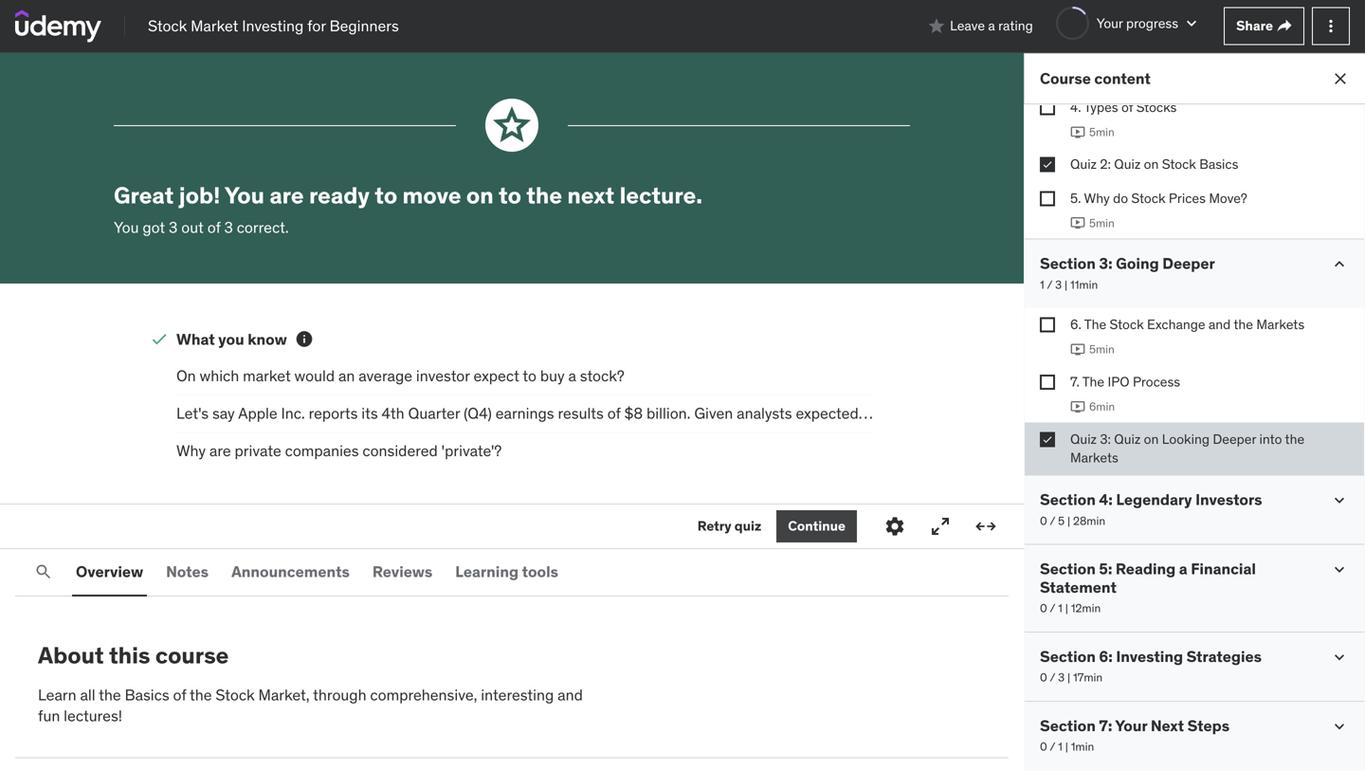 Task type: describe. For each thing, give the bounding box(es) containing it.
the down course
[[190, 685, 212, 704]]

get info image
[[295, 330, 314, 349]]

| for section 6: investing strategies
[[1068, 670, 1071, 685]]

quiz down stock
[[1115, 431, 1141, 448]]

about
[[38, 641, 104, 670]]

/ inside section 7: your next steps 0 / 1 | 1min
[[1050, 739, 1056, 754]]

1 inside section 7: your next steps 0 / 1 | 1min
[[1059, 739, 1063, 754]]

actions image
[[1322, 17, 1341, 36]]

private
[[235, 441, 281, 460]]

quiz right 2:
[[1115, 156, 1141, 173]]

section for section 7: your next steps
[[1040, 716, 1096, 735]]

market
[[191, 16, 238, 35]]

following
[[1227, 404, 1288, 423]]

6.
[[1071, 316, 1082, 333]]

1 horizontal spatial you
[[225, 181, 265, 210]]

'private'?
[[442, 441, 502, 460]]

ipo
[[1108, 373, 1130, 390]]

on inside great job! you are ready to move on to the next lecture. you got 3 out of 3 correct.
[[467, 181, 494, 210]]

retry
[[698, 517, 732, 535]]

be
[[942, 404, 959, 423]]

what
[[1039, 404, 1072, 423]]

close course content sidebar image
[[1332, 69, 1351, 88]]

your progress button
[[1056, 7, 1202, 40]]

$10
[[963, 404, 988, 423]]

news?
[[1318, 404, 1360, 423]]

tools
[[522, 562, 559, 581]]

xsmall image for 6. the stock exchange and the markets
[[1040, 317, 1056, 333]]

notes
[[166, 562, 209, 581]]

investing for for
[[242, 16, 304, 35]]

a inside section 5: reading a financial statement 0 / 1 | 12min
[[1180, 559, 1188, 579]]

will
[[1076, 404, 1098, 423]]

know
[[248, 330, 287, 349]]

statement
[[1040, 577, 1117, 597]]

1 inside section 3: going deeper 1 / 3 | 11min
[[1040, 277, 1045, 292]]

0 horizontal spatial xsmall image
[[1040, 432, 1056, 447]]

expect
[[474, 366, 520, 386]]

your inside dropdown button
[[1097, 14, 1124, 32]]

and inside sidebar element
[[1209, 316, 1231, 333]]

market
[[243, 366, 291, 386]]

small image for section 4: legendary investors
[[1331, 491, 1350, 510]]

for
[[307, 16, 326, 35]]

your progress
[[1097, 14, 1179, 32]]

what you know
[[176, 330, 287, 349]]

section 6: investing strategies button
[[1040, 647, 1262, 666]]

basics inside sidebar element
[[1200, 156, 1239, 173]]

small image for section 5: reading a financial statement
[[1331, 560, 1350, 579]]

the left news?
[[1292, 404, 1314, 423]]

/ for section 4: legendary investors
[[1050, 513, 1056, 528]]

section for section 6: investing strategies
[[1040, 647, 1096, 666]]

6. the stock exchange and the markets
[[1071, 316, 1305, 333]]

17min
[[1074, 670, 1103, 685]]

legendary
[[1117, 490, 1193, 509]]

on which market would an average investor expect to buy a stock?
[[176, 366, 625, 386]]

section for section 5: reading a financial statement
[[1040, 559, 1096, 579]]

move
[[403, 181, 461, 210]]

the right exchange
[[1234, 316, 1254, 333]]

fun
[[38, 706, 60, 726]]

content
[[1095, 69, 1151, 88]]

stock left exchange
[[1110, 316, 1144, 333]]

looking
[[1163, 431, 1210, 448]]

xsmall image for 5. why do stock prices move?
[[1040, 191, 1056, 206]]

the inside the quiz 3: quiz on looking deeper into the markets
[[1286, 431, 1305, 448]]

section 7: your next steps button
[[1040, 716, 1230, 735]]

settings image
[[884, 515, 907, 538]]

learn
[[38, 685, 76, 704]]

5. why do stock prices move?
[[1071, 189, 1248, 207]]

5
[[1059, 513, 1065, 528]]

are inside great job! you are ready to move on to the next lecture. you got 3 out of 3 correct.
[[270, 181, 304, 210]]

section 4: legendary investors button
[[1040, 490, 1263, 509]]

average
[[359, 366, 413, 386]]

search image
[[34, 562, 53, 581]]

the for 7.
[[1083, 373, 1105, 390]]

| inside section 5: reading a financial statement 0 / 1 | 12min
[[1066, 601, 1069, 616]]

quiz down will
[[1071, 431, 1097, 448]]

play the stock exchange and the markets image
[[1071, 342, 1086, 357]]

reviews button
[[369, 549, 437, 595]]

why are private companies considered 'private'? button
[[176, 440, 502, 462]]

the right all
[[99, 685, 121, 704]]

section 3: going deeper button
[[1040, 254, 1216, 273]]

into
[[1260, 431, 1283, 448]]

3 left correct.
[[224, 217, 233, 237]]

expanded view image
[[975, 515, 998, 538]]

great
[[114, 181, 174, 210]]

buy
[[540, 366, 565, 386]]

going
[[1116, 254, 1160, 273]]

and inside learn all the basics of the stock market, through comprehensive, interesting and fun lectures!
[[558, 685, 583, 704]]

deeper inside section 3: going deeper 1 / 3 | 11min
[[1163, 254, 1216, 273]]

section for section 4: legendary investors
[[1040, 490, 1096, 509]]

move?
[[1210, 189, 1248, 207]]

0 inside section 7: your next steps 0 / 1 | 1min
[[1040, 739, 1048, 754]]

3 inside section 3: going deeper 1 / 3 | 11min
[[1056, 277, 1062, 292]]

6min
[[1090, 399, 1115, 414]]

the right will
[[1102, 404, 1124, 423]]

xsmall image inside share button
[[1278, 18, 1293, 34]]

small image for section 7: your next steps
[[1331, 717, 1350, 736]]

section for section 3: going deeper
[[1040, 254, 1096, 273]]

7:
[[1100, 716, 1113, 735]]

retry quiz
[[698, 517, 762, 535]]

leave a rating
[[950, 17, 1034, 34]]

investing for strategies
[[1117, 647, 1184, 666]]

0 vertical spatial a
[[989, 17, 996, 34]]

what
[[176, 330, 215, 349]]

steps
[[1188, 716, 1230, 735]]

section 5: reading a financial statement button
[[1040, 559, 1315, 597]]

section 3: going deeper 1 / 3 | 11min
[[1040, 254, 1216, 292]]

why inside sidebar element
[[1085, 189, 1110, 207]]

1 horizontal spatial markets
[[1257, 316, 1305, 333]]

xsmall image for 4. types of stocks
[[1040, 100, 1056, 115]]

lecture.
[[620, 181, 703, 210]]

5:
[[1100, 559, 1113, 579]]

do inside button
[[1206, 404, 1223, 423]]

(q4) earnings
[[464, 404, 554, 423]]

stock
[[1128, 404, 1165, 423]]

notes button
[[162, 549, 213, 595]]

reading
[[1116, 559, 1176, 579]]

correct.
[[237, 217, 289, 237]]

1 vertical spatial a
[[569, 366, 577, 386]]

leave
[[950, 17, 985, 34]]

small image for section 3: going deeper
[[1331, 255, 1350, 274]]

great job! you are ready to move on to the next lecture. you got 3 out of 3 correct.
[[114, 181, 703, 237]]

apple
[[238, 404, 278, 423]]

expected
[[796, 404, 859, 423]]

interesting
[[481, 685, 554, 704]]

next
[[1151, 716, 1185, 735]]

play why do stock prices move? image
[[1071, 216, 1086, 231]]

7. the ipo process
[[1071, 373, 1181, 390]]

which
[[200, 366, 239, 386]]



Task type: locate. For each thing, give the bounding box(es) containing it.
section inside section 4: legendary investors 0 / 5 | 28min
[[1040, 490, 1096, 509]]

deeper
[[1163, 254, 1216, 273], [1213, 431, 1257, 448]]

/ left 1min
[[1050, 739, 1056, 754]]

1 vertical spatial you
[[114, 217, 139, 237]]

3 xsmall image from the top
[[1040, 191, 1056, 206]]

an
[[339, 366, 355, 386]]

continue link
[[777, 510, 857, 543]]

its
[[362, 404, 378, 423]]

1 vertical spatial your
[[1116, 716, 1148, 735]]

stock
[[148, 16, 187, 35], [1163, 156, 1197, 173], [1132, 189, 1166, 207], [1110, 316, 1144, 333], [216, 685, 255, 704]]

1 xsmall image from the top
[[1040, 100, 1056, 115]]

a right buy
[[569, 366, 577, 386]]

1
[[1040, 277, 1045, 292], [1059, 601, 1063, 616], [1059, 739, 1063, 754]]

1 vertical spatial and
[[558, 685, 583, 704]]

0 left 1min
[[1040, 739, 1048, 754]]

price
[[1168, 404, 1202, 423]]

/ inside section 3: going deeper 1 / 3 | 11min
[[1047, 277, 1053, 292]]

1 horizontal spatial investing
[[1117, 647, 1184, 666]]

basics inside learn all the basics of the stock market, through comprehensive, interesting and fun lectures!
[[125, 685, 169, 704]]

5min for types
[[1090, 125, 1115, 139]]

3 5min from the top
[[1090, 342, 1115, 357]]

4:
[[1100, 490, 1113, 509]]

overview button
[[72, 549, 147, 595]]

12min
[[1071, 601, 1101, 616]]

2 horizontal spatial a
[[1180, 559, 1188, 579]]

3:
[[1100, 254, 1113, 273], [1101, 431, 1111, 448]]

of inside button
[[608, 404, 621, 423]]

on up 5. why do stock prices move?
[[1144, 156, 1159, 173]]

share
[[1237, 17, 1274, 34]]

considered
[[363, 441, 438, 460]]

| inside section 7: your next steps 0 / 1 | 1min
[[1066, 739, 1069, 754]]

2 0 from the top
[[1040, 601, 1048, 616]]

stock market investing for beginners link
[[148, 15, 399, 37]]

section left 5:
[[1040, 559, 1096, 579]]

continue
[[788, 517, 846, 535]]

stock market investing for beginners
[[148, 16, 399, 35]]

1 inside section 5: reading a financial statement 0 / 1 | 12min
[[1059, 601, 1063, 616]]

0 inside section 5: reading a financial statement 0 / 1 | 12min
[[1040, 601, 1048, 616]]

on inside the quiz 3: quiz on looking deeper into the markets
[[1144, 431, 1159, 448]]

1 vertical spatial on
[[467, 181, 494, 210]]

your inside section 7: your next steps 0 / 1 | 1min
[[1116, 716, 1148, 735]]

stock inside learn all the basics of the stock market, through comprehensive, interesting and fun lectures!
[[216, 685, 255, 704]]

on
[[176, 366, 196, 386]]

financial
[[1191, 559, 1257, 579]]

0 horizontal spatial markets
[[1071, 449, 1119, 466]]

section inside section 5: reading a financial statement 0 / 1 | 12min
[[1040, 559, 1096, 579]]

section inside section 3: going deeper 1 / 3 | 11min
[[1040, 254, 1096, 273]]

are down say
[[210, 441, 231, 460]]

market,
[[258, 685, 310, 704]]

1 horizontal spatial are
[[270, 181, 304, 210]]

this
[[109, 641, 150, 670]]

leave a rating button
[[928, 3, 1034, 49]]

exchange
[[1148, 316, 1206, 333]]

0 horizontal spatial and
[[558, 685, 583, 704]]

0 horizontal spatial a
[[569, 366, 577, 386]]

1 horizontal spatial a
[[989, 17, 996, 34]]

0 vertical spatial your
[[1097, 14, 1124, 32]]

given
[[695, 404, 733, 423]]

say
[[212, 404, 235, 423]]

/ down statement at bottom right
[[1050, 601, 1056, 616]]

stock down quiz 2: quiz on stock basics
[[1132, 189, 1166, 207]]

/ left 11min
[[1047, 277, 1053, 292]]

small image left leave
[[928, 17, 947, 36]]

your left progress
[[1097, 14, 1124, 32]]

1 vertical spatial why
[[176, 441, 206, 460]]

/ for section 6: investing strategies
[[1050, 670, 1056, 685]]

1 horizontal spatial do
[[1206, 404, 1223, 423]]

stock?
[[580, 366, 625, 386]]

the right into
[[1286, 431, 1305, 448]]

3 left 17min
[[1059, 670, 1065, 685]]

why right 5.
[[1085, 189, 1110, 207]]

investing left for
[[242, 16, 304, 35]]

1 vertical spatial 3:
[[1101, 431, 1111, 448]]

1 vertical spatial basics
[[125, 685, 169, 704]]

| left 1min
[[1066, 739, 1069, 754]]

let's say apple inc. reports its 4th quarter (q4) earnings results of $8 billion. given analysts expected earnings to be $10 billion, what will the stock price do following the news? button
[[176, 403, 1360, 424]]

basics up move? at top right
[[1200, 156, 1239, 173]]

why inside button
[[176, 441, 206, 460]]

1 vertical spatial do
[[1206, 404, 1223, 423]]

3: down the 6min
[[1101, 431, 1111, 448]]

xsmall image left 5.
[[1040, 191, 1056, 206]]

0 vertical spatial 5min
[[1090, 125, 1115, 139]]

stocks
[[1137, 98, 1177, 115]]

1 vertical spatial the
[[1083, 373, 1105, 390]]

to right move at the top left of the page
[[499, 181, 522, 210]]

/ inside section 4: legendary investors 0 / 5 | 28min
[[1050, 513, 1056, 528]]

small image right progress
[[1183, 14, 1202, 33]]

xsmall image left 2:
[[1040, 157, 1056, 172]]

of inside learn all the basics of the stock market, through comprehensive, interesting and fun lectures!
[[173, 685, 186, 704]]

process
[[1133, 373, 1181, 390]]

results
[[558, 404, 604, 423]]

learn all the basics of the stock market, through comprehensive, interesting and fun lectures!
[[38, 685, 583, 726]]

your right 7:
[[1116, 716, 1148, 735]]

0 vertical spatial you
[[225, 181, 265, 210]]

sidebar element
[[1024, 0, 1366, 771]]

on for quiz 2: quiz on stock basics
[[1144, 156, 1159, 173]]

5min right play why do stock prices move? icon at right
[[1090, 216, 1115, 230]]

0 horizontal spatial basics
[[125, 685, 169, 704]]

of right types
[[1122, 98, 1134, 115]]

| for section 4: legendary investors
[[1068, 513, 1071, 528]]

a right reading
[[1180, 559, 1188, 579]]

7.
[[1071, 373, 1080, 390]]

5min right play types of stocks icon
[[1090, 125, 1115, 139]]

learning tools button
[[452, 549, 562, 595]]

markets inside the quiz 3: quiz on looking deeper into the markets
[[1071, 449, 1119, 466]]

of left $8
[[608, 404, 621, 423]]

why down let's
[[176, 441, 206, 460]]

1 horizontal spatial xsmall image
[[1278, 18, 1293, 34]]

xsmall image
[[1040, 100, 1056, 115], [1040, 157, 1056, 172], [1040, 191, 1056, 206], [1040, 317, 1056, 333], [1040, 375, 1056, 390]]

and
[[1209, 316, 1231, 333], [558, 685, 583, 704]]

0 horizontal spatial are
[[210, 441, 231, 460]]

1 left 1min
[[1059, 739, 1063, 754]]

play types of stocks image
[[1071, 124, 1086, 140]]

2:
[[1101, 156, 1111, 173]]

/
[[1047, 277, 1053, 292], [1050, 513, 1056, 528], [1050, 601, 1056, 616], [1050, 670, 1056, 685], [1050, 739, 1056, 754]]

5min for the
[[1090, 342, 1115, 357]]

3 inside section 6: investing strategies 0 / 3 | 17min
[[1059, 670, 1065, 685]]

0 vertical spatial why
[[1085, 189, 1110, 207]]

0 vertical spatial on
[[1144, 156, 1159, 173]]

3 0 from the top
[[1040, 670, 1048, 685]]

2 5min from the top
[[1090, 216, 1115, 230]]

0 horizontal spatial investing
[[242, 16, 304, 35]]

quiz left 2:
[[1071, 156, 1097, 173]]

on right move at the top left of the page
[[467, 181, 494, 210]]

investing right 6:
[[1117, 647, 1184, 666]]

the
[[527, 181, 563, 210], [1234, 316, 1254, 333], [1102, 404, 1124, 423], [1292, 404, 1314, 423], [1286, 431, 1305, 448], [99, 685, 121, 704], [190, 685, 212, 704]]

4th
[[382, 404, 405, 423]]

of inside sidebar element
[[1122, 98, 1134, 115]]

stock left market,
[[216, 685, 255, 704]]

and right interesting at the left
[[558, 685, 583, 704]]

| inside section 4: legendary investors 0 / 5 | 28min
[[1068, 513, 1071, 528]]

would
[[295, 366, 335, 386]]

section up 11min
[[1040, 254, 1096, 273]]

a left "rating"
[[989, 17, 996, 34]]

basics down about this course
[[125, 685, 169, 704]]

1 5min from the top
[[1090, 125, 1115, 139]]

do right 5.
[[1114, 189, 1129, 207]]

1 vertical spatial markets
[[1071, 449, 1119, 466]]

small image inside 'leave a rating' button
[[928, 17, 947, 36]]

of inside great job! you are ready to move on to the next lecture. you got 3 out of 3 correct.
[[207, 217, 221, 237]]

deeper down the "following"
[[1213, 431, 1257, 448]]

1 section from the top
[[1040, 254, 1096, 273]]

are inside button
[[210, 441, 231, 460]]

learning
[[456, 562, 519, 581]]

small image inside 'your progress' dropdown button
[[1183, 14, 1202, 33]]

the inside great job! you are ready to move on to the next lecture. you got 3 out of 3 correct.
[[527, 181, 563, 210]]

1 vertical spatial are
[[210, 441, 231, 460]]

0 vertical spatial xsmall image
[[1278, 18, 1293, 34]]

|
[[1065, 277, 1068, 292], [1068, 513, 1071, 528], [1066, 601, 1069, 616], [1068, 670, 1071, 685], [1066, 739, 1069, 754]]

0 vertical spatial deeper
[[1163, 254, 1216, 273]]

strategies
[[1187, 647, 1262, 666]]

0 vertical spatial basics
[[1200, 156, 1239, 173]]

2 vertical spatial 1
[[1059, 739, 1063, 754]]

through
[[313, 685, 367, 704]]

quiz
[[1071, 156, 1097, 173], [1115, 156, 1141, 173], [1071, 431, 1097, 448], [1115, 431, 1141, 448]]

0 vertical spatial 1
[[1040, 277, 1045, 292]]

section up 5 on the right of the page
[[1040, 490, 1096, 509]]

/ inside section 5: reading a financial statement 0 / 1 | 12min
[[1050, 601, 1056, 616]]

xsmall image left 4.
[[1040, 100, 1056, 115]]

0 down statement at bottom right
[[1040, 601, 1048, 616]]

the
[[1085, 316, 1107, 333], [1083, 373, 1105, 390]]

5min for why
[[1090, 216, 1115, 230]]

on for quiz 3: quiz on looking deeper into the markets
[[1144, 431, 1159, 448]]

1 vertical spatial 5min
[[1090, 216, 1115, 230]]

xsmall image left 6.
[[1040, 317, 1056, 333]]

2 section from the top
[[1040, 490, 1096, 509]]

0 left 5 on the right of the page
[[1040, 513, 1048, 528]]

investing inside section 6: investing strategies 0 / 3 | 17min
[[1117, 647, 1184, 666]]

deeper right "going"
[[1163, 254, 1216, 273]]

1 vertical spatial xsmall image
[[1040, 432, 1056, 447]]

small image for section 6: investing strategies
[[1331, 648, 1350, 667]]

3: left "going"
[[1100, 254, 1113, 273]]

of down course
[[173, 685, 186, 704]]

and right exchange
[[1209, 316, 1231, 333]]

investor
[[416, 366, 470, 386]]

do right price
[[1206, 404, 1223, 423]]

xsmall image left 7.
[[1040, 375, 1056, 390]]

lectures!
[[64, 706, 122, 726]]

xsmall image right "share"
[[1278, 18, 1293, 34]]

you
[[218, 330, 244, 349]]

quiz
[[735, 517, 762, 535]]

section 5: reading a financial statement 0 / 1 | 12min
[[1040, 559, 1257, 616]]

section up 1min
[[1040, 716, 1096, 735]]

1 vertical spatial 1
[[1059, 601, 1063, 616]]

0 vertical spatial 3:
[[1100, 254, 1113, 273]]

section 7: your next steps 0 / 1 | 1min
[[1040, 716, 1230, 754]]

1 horizontal spatial and
[[1209, 316, 1231, 333]]

5.
[[1071, 189, 1082, 207]]

let's
[[176, 404, 209, 423]]

xsmall image for 7. the ipo process
[[1040, 375, 1056, 390]]

retry quiz button
[[698, 510, 762, 543]]

1 0 from the top
[[1040, 513, 1048, 528]]

do inside sidebar element
[[1114, 189, 1129, 207]]

billion.
[[647, 404, 691, 423]]

overview
[[76, 562, 143, 581]]

0 horizontal spatial why
[[176, 441, 206, 460]]

1 horizontal spatial why
[[1085, 189, 1110, 207]]

3 left 11min
[[1056, 277, 1062, 292]]

2 vertical spatial 5min
[[1090, 342, 1115, 357]]

3: inside the quiz 3: quiz on looking deeper into the markets
[[1101, 431, 1111, 448]]

0 horizontal spatial do
[[1114, 189, 1129, 207]]

of right out
[[207, 217, 221, 237]]

the for 6.
[[1085, 316, 1107, 333]]

0 left 17min
[[1040, 670, 1048, 685]]

0 horizontal spatial you
[[114, 217, 139, 237]]

companies
[[285, 441, 359, 460]]

xsmall image
[[1278, 18, 1293, 34], [1040, 432, 1056, 447]]

udemy image
[[15, 10, 101, 42]]

you up correct.
[[225, 181, 265, 210]]

on down stock
[[1144, 431, 1159, 448]]

1 left 11min
[[1040, 277, 1045, 292]]

you left the got
[[114, 217, 139, 237]]

1 vertical spatial investing
[[1117, 647, 1184, 666]]

| inside section 3: going deeper 1 / 3 | 11min
[[1065, 277, 1068, 292]]

/ for section 3: going deeper
[[1047, 277, 1053, 292]]

to left buy
[[523, 366, 537, 386]]

1 left 12min
[[1059, 601, 1063, 616]]

| left 12min
[[1066, 601, 1069, 616]]

markets up 4:
[[1071, 449, 1119, 466]]

| right 5 on the right of the page
[[1068, 513, 1071, 528]]

0 vertical spatial the
[[1085, 316, 1107, 333]]

your
[[1097, 14, 1124, 32], [1116, 716, 1148, 735]]

0 vertical spatial markets
[[1257, 316, 1305, 333]]

0 vertical spatial and
[[1209, 316, 1231, 333]]

to left "be"
[[925, 404, 939, 423]]

4.
[[1071, 98, 1082, 115]]

the left next
[[527, 181, 563, 210]]

5 xsmall image from the top
[[1040, 375, 1056, 390]]

4 xsmall image from the top
[[1040, 317, 1056, 333]]

job!
[[179, 181, 220, 210]]

are up correct.
[[270, 181, 304, 210]]

learning tools
[[456, 562, 559, 581]]

fullscreen image
[[929, 515, 952, 538]]

section inside section 6: investing strategies 0 / 3 | 17min
[[1040, 647, 1096, 666]]

0 vertical spatial are
[[270, 181, 304, 210]]

3 section from the top
[[1040, 559, 1096, 579]]

stock left market
[[148, 16, 187, 35]]

| left 17min
[[1068, 670, 1071, 685]]

2 vertical spatial a
[[1180, 559, 1188, 579]]

3: for quiz
[[1101, 431, 1111, 448]]

0 vertical spatial do
[[1114, 189, 1129, 207]]

5 section from the top
[[1040, 716, 1096, 735]]

deeper inside the quiz 3: quiz on looking deeper into the markets
[[1213, 431, 1257, 448]]

the right 6.
[[1085, 316, 1107, 333]]

markets up the "following"
[[1257, 316, 1305, 333]]

course
[[1040, 69, 1092, 88]]

3 left out
[[169, 217, 178, 237]]

4 0 from the top
[[1040, 739, 1048, 754]]

| inside section 6: investing strategies 0 / 3 | 17min
[[1068, 670, 1071, 685]]

play the ipo process image
[[1071, 399, 1086, 414]]

0 inside section 4: legendary investors 0 / 5 | 28min
[[1040, 513, 1048, 528]]

the right 7.
[[1083, 373, 1105, 390]]

3: for section
[[1100, 254, 1113, 273]]

1min
[[1071, 739, 1095, 754]]

xsmall image down what
[[1040, 432, 1056, 447]]

section 6: investing strategies 0 / 3 | 17min
[[1040, 647, 1262, 685]]

announcements
[[231, 562, 350, 581]]

| for section 3: going deeper
[[1065, 277, 1068, 292]]

1 horizontal spatial small image
[[1183, 14, 1202, 33]]

/ left 5 on the right of the page
[[1050, 513, 1056, 528]]

0 vertical spatial investing
[[242, 16, 304, 35]]

/ inside section 6: investing strategies 0 / 3 | 17min
[[1050, 670, 1056, 685]]

section up 17min
[[1040, 647, 1096, 666]]

5min right the play the stock exchange and the markets icon
[[1090, 342, 1115, 357]]

1 vertical spatial deeper
[[1213, 431, 1257, 448]]

stock up prices
[[1163, 156, 1197, 173]]

to left move at the top left of the page
[[375, 181, 398, 210]]

2 vertical spatial on
[[1144, 431, 1159, 448]]

2 xsmall image from the top
[[1040, 157, 1056, 172]]

section 4: legendary investors 0 / 5 | 28min
[[1040, 490, 1263, 528]]

beginners
[[330, 16, 399, 35]]

3: inside section 3: going deeper 1 / 3 | 11min
[[1100, 254, 1113, 273]]

$8
[[625, 404, 643, 423]]

let's say apple inc. reports its 4th quarter (q4) earnings results of $8 billion. given analysts expected earnings to be $10 billion, what will the stock price do following the news?
[[176, 404, 1360, 423]]

why
[[1085, 189, 1110, 207], [176, 441, 206, 460]]

small image
[[1331, 255, 1350, 274], [150, 330, 169, 349], [1331, 491, 1350, 510], [1331, 560, 1350, 579], [1331, 648, 1350, 667], [1331, 717, 1350, 736]]

inc. reports
[[281, 404, 358, 423]]

1 horizontal spatial basics
[[1200, 156, 1239, 173]]

small image
[[1183, 14, 1202, 33], [928, 17, 947, 36]]

4 section from the top
[[1040, 647, 1096, 666]]

0 horizontal spatial small image
[[928, 17, 947, 36]]

announcements button
[[228, 549, 354, 595]]

section inside section 7: your next steps 0 / 1 | 1min
[[1040, 716, 1096, 735]]

0 inside section 6: investing strategies 0 / 3 | 17min
[[1040, 670, 1048, 685]]

quiz 2: quiz on stock basics
[[1071, 156, 1239, 173]]

| left 11min
[[1065, 277, 1068, 292]]

/ left 17min
[[1050, 670, 1056, 685]]



Task type: vqa. For each thing, say whether or not it's contained in the screenshot.
the middle 1
yes



